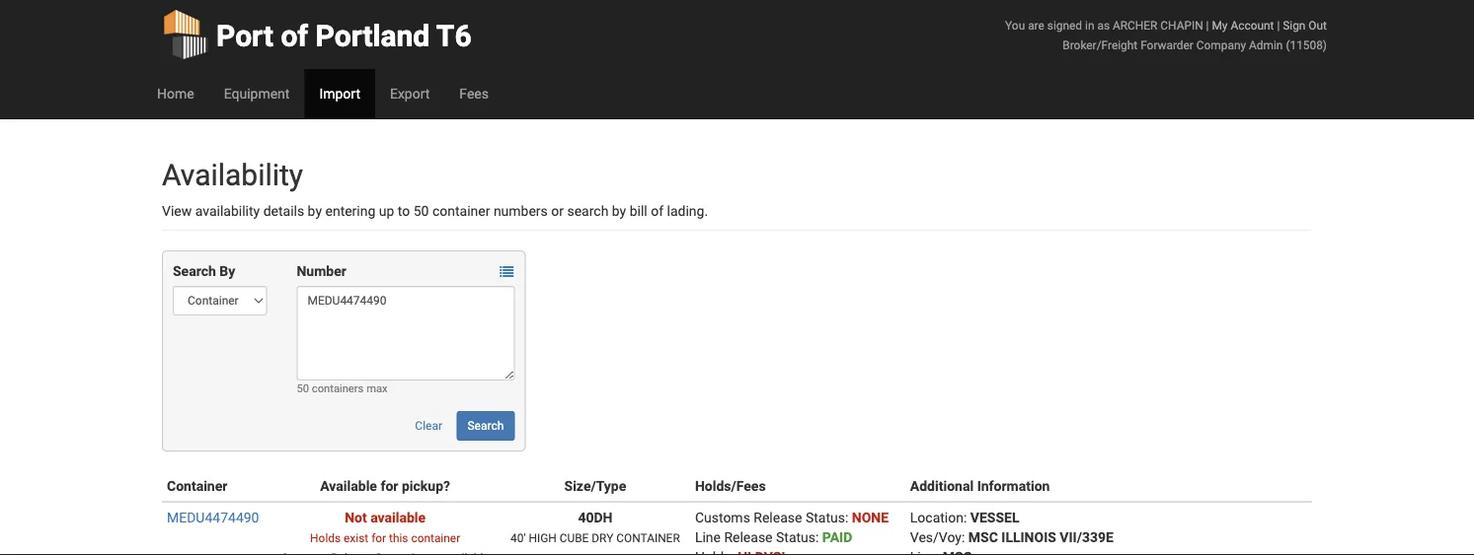 Task type: locate. For each thing, give the bounding box(es) containing it.
dry
[[592, 532, 614, 546]]

status left paid
[[776, 530, 816, 546]]

release
[[754, 510, 802, 526], [724, 530, 773, 546]]

search
[[567, 203, 609, 219]]

size/type
[[564, 478, 626, 495]]

customs
[[695, 510, 750, 526]]

by left bill
[[612, 203, 626, 219]]

exist
[[344, 532, 369, 546]]

50 left containers
[[297, 383, 309, 396]]

50 right "to"
[[414, 203, 429, 219]]

medu4474490 link
[[167, 510, 259, 526]]

my account link
[[1212, 18, 1274, 32]]

sign out link
[[1283, 18, 1327, 32]]

|
[[1206, 18, 1209, 32], [1277, 18, 1280, 32]]

1 vertical spatial container
[[411, 532, 460, 546]]

0 horizontal spatial by
[[308, 203, 322, 219]]

search inside button
[[468, 420, 504, 434]]

containers
[[312, 383, 364, 396]]

max
[[367, 383, 388, 396]]

equipment button
[[209, 69, 305, 119]]

of
[[281, 18, 308, 53], [651, 203, 664, 219]]

40dh
[[578, 510, 613, 526]]

msc
[[969, 530, 998, 546]]

container
[[167, 478, 228, 495]]

status up paid
[[806, 510, 845, 526]]

1 horizontal spatial by
[[612, 203, 626, 219]]

search left by on the left of the page
[[173, 263, 216, 279]]

0 vertical spatial for
[[381, 478, 398, 495]]

not
[[345, 510, 367, 526]]

view
[[162, 203, 192, 219]]

archer
[[1113, 18, 1158, 32]]

signed
[[1048, 18, 1082, 32]]

1 horizontal spatial |
[[1277, 18, 1280, 32]]

location : vessel ves/voy: msc illinois vii/339e
[[910, 510, 1114, 546]]

for left "this" at the left
[[371, 532, 386, 546]]

1 by from the left
[[308, 203, 322, 219]]

clear button
[[404, 412, 453, 441]]

availability
[[162, 158, 303, 193]]

2 | from the left
[[1277, 18, 1280, 32]]

0 horizontal spatial 50
[[297, 383, 309, 396]]

entering
[[325, 203, 376, 219]]

1 horizontal spatial search
[[468, 420, 504, 434]]

1 vertical spatial search
[[468, 420, 504, 434]]

line
[[695, 530, 721, 546]]

holds/fees
[[695, 478, 766, 495]]

none
[[852, 510, 889, 526]]

up
[[379, 203, 394, 219]]

for
[[381, 478, 398, 495], [371, 532, 386, 546]]

fees button
[[445, 69, 504, 119]]

0 vertical spatial search
[[173, 263, 216, 279]]

container inside "not available holds exist for this container"
[[411, 532, 460, 546]]

available
[[370, 510, 426, 526]]

1 horizontal spatial of
[[651, 203, 664, 219]]

1 | from the left
[[1206, 18, 1209, 32]]

:
[[845, 510, 849, 526], [964, 510, 967, 526], [816, 530, 819, 546]]

import button
[[305, 69, 375, 119]]

bill
[[630, 203, 648, 219]]

search
[[173, 263, 216, 279], [468, 420, 504, 434]]

container right "this" at the left
[[411, 532, 460, 546]]

equipment
[[224, 85, 290, 102]]

chapin
[[1161, 18, 1203, 32]]

search button
[[457, 412, 515, 441]]

| left my
[[1206, 18, 1209, 32]]

port
[[216, 18, 273, 53]]

2 horizontal spatial :
[[964, 510, 967, 526]]

50
[[414, 203, 429, 219], [297, 383, 309, 396]]

0 vertical spatial release
[[754, 510, 802, 526]]

0 horizontal spatial |
[[1206, 18, 1209, 32]]

| left the sign
[[1277, 18, 1280, 32]]

: left vessel
[[964, 510, 967, 526]]

: up paid
[[845, 510, 849, 526]]

customs release status : none line release status : paid
[[695, 510, 889, 546]]

high
[[529, 532, 557, 546]]

search right clear button
[[468, 420, 504, 434]]

by right details on the top
[[308, 203, 322, 219]]

0 vertical spatial of
[[281, 18, 308, 53]]

0 vertical spatial 50
[[414, 203, 429, 219]]

container right "to"
[[432, 203, 490, 219]]

by
[[308, 203, 322, 219], [612, 203, 626, 219]]

company
[[1197, 38, 1246, 52]]

home
[[157, 85, 194, 102]]

1 vertical spatial for
[[371, 532, 386, 546]]

status
[[806, 510, 845, 526], [776, 530, 816, 546]]

of right bill
[[651, 203, 664, 219]]

1 vertical spatial release
[[724, 530, 773, 546]]

40'
[[511, 532, 526, 546]]

0 horizontal spatial search
[[173, 263, 216, 279]]

release down the customs
[[724, 530, 773, 546]]

for up 'available'
[[381, 478, 398, 495]]

0 horizontal spatial of
[[281, 18, 308, 53]]

40dh 40' high cube dry container
[[511, 510, 680, 546]]

2 by from the left
[[612, 203, 626, 219]]

1 horizontal spatial 50
[[414, 203, 429, 219]]

this
[[389, 532, 408, 546]]

of right port
[[281, 18, 308, 53]]

container
[[432, 203, 490, 219], [411, 532, 460, 546]]

account
[[1231, 18, 1274, 32]]

: left paid
[[816, 530, 819, 546]]

information
[[977, 478, 1050, 495]]

not available holds exist for this container
[[310, 510, 460, 546]]

50 containers max
[[297, 383, 388, 396]]

1 vertical spatial status
[[776, 530, 816, 546]]

release right the customs
[[754, 510, 802, 526]]



Task type: describe. For each thing, give the bounding box(es) containing it.
in
[[1085, 18, 1095, 32]]

search for search by
[[173, 263, 216, 279]]

paid
[[823, 530, 853, 546]]

broker/freight
[[1063, 38, 1138, 52]]

fees
[[460, 85, 489, 102]]

export
[[390, 85, 430, 102]]

ves/voy:
[[910, 530, 965, 546]]

port of portland t6
[[216, 18, 472, 53]]

: inside location : vessel ves/voy: msc illinois vii/339e
[[964, 510, 967, 526]]

number
[[297, 263, 346, 279]]

or
[[551, 203, 564, 219]]

details
[[263, 203, 304, 219]]

clear
[[415, 420, 442, 434]]

1 horizontal spatial :
[[845, 510, 849, 526]]

out
[[1309, 18, 1327, 32]]

pickup?
[[402, 478, 450, 495]]

you are signed in as archer chapin | my account | sign out broker/freight forwarder company admin (11508)
[[1005, 18, 1327, 52]]

available for pickup?
[[320, 478, 450, 495]]

vessel
[[971, 510, 1020, 526]]

show list image
[[500, 265, 514, 279]]

medu4474490
[[167, 510, 259, 526]]

holds
[[310, 532, 341, 546]]

view availability details by entering up to 50 container numbers or search by bill of lading.
[[162, 203, 708, 219]]

available
[[320, 478, 377, 495]]

numbers
[[494, 203, 548, 219]]

portland
[[316, 18, 430, 53]]

container
[[616, 532, 680, 546]]

by
[[220, 263, 235, 279]]

0 vertical spatial container
[[432, 203, 490, 219]]

my
[[1212, 18, 1228, 32]]

you
[[1005, 18, 1025, 32]]

forwarder
[[1141, 38, 1194, 52]]

additional
[[910, 478, 974, 495]]

vii/339e
[[1060, 530, 1114, 546]]

1 vertical spatial of
[[651, 203, 664, 219]]

cube
[[560, 532, 589, 546]]

t6
[[436, 18, 472, 53]]

(11508)
[[1286, 38, 1327, 52]]

are
[[1028, 18, 1045, 32]]

admin
[[1249, 38, 1283, 52]]

as
[[1098, 18, 1110, 32]]

illinois
[[1002, 530, 1057, 546]]

home button
[[142, 69, 209, 119]]

0 vertical spatial status
[[806, 510, 845, 526]]

for inside "not available holds exist for this container"
[[371, 532, 386, 546]]

additional information
[[910, 478, 1050, 495]]

location
[[910, 510, 964, 526]]

Number text field
[[297, 286, 515, 381]]

port of portland t6 link
[[162, 0, 472, 69]]

availability
[[195, 203, 260, 219]]

lading.
[[667, 203, 708, 219]]

1 vertical spatial 50
[[297, 383, 309, 396]]

export button
[[375, 69, 445, 119]]

search by
[[173, 263, 235, 279]]

import
[[319, 85, 360, 102]]

search for search
[[468, 420, 504, 434]]

to
[[398, 203, 410, 219]]

0 horizontal spatial :
[[816, 530, 819, 546]]

sign
[[1283, 18, 1306, 32]]



Task type: vqa. For each thing, say whether or not it's contained in the screenshot.
LOCATION : VESSEL VES/VOY: MSC ILLINOIS VII/339E
yes



